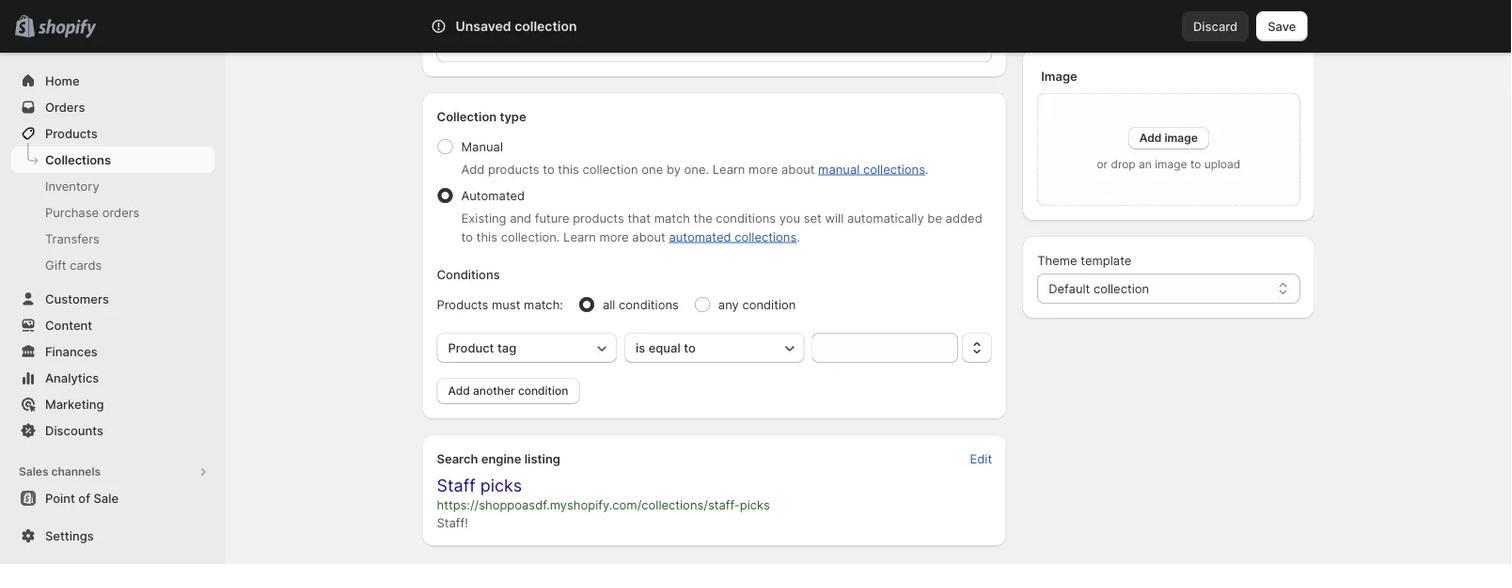 Task type: describe. For each thing, give the bounding box(es) containing it.
inventory link
[[11, 173, 214, 199]]

collection.
[[501, 230, 560, 244]]

to up "future"
[[543, 162, 555, 176]]

upload
[[1205, 158, 1241, 171]]

must
[[492, 297, 521, 312]]

0 vertical spatial .
[[926, 162, 929, 176]]

save
[[1268, 19, 1297, 33]]

point of sale button
[[0, 485, 226, 512]]

drop
[[1111, 158, 1136, 171]]

automated
[[669, 230, 732, 244]]

finances link
[[11, 339, 214, 365]]

sales channels
[[19, 465, 101, 479]]

automated collections link
[[669, 230, 797, 244]]

condition inside button
[[518, 384, 569, 398]]

staff
[[437, 476, 476, 496]]

an
[[1139, 158, 1152, 171]]

purchase orders link
[[11, 199, 214, 226]]

settings link
[[11, 523, 214, 549]]

0 vertical spatial image
[[1165, 131, 1198, 145]]

existing
[[461, 211, 507, 225]]

more inside existing and future products that match the conditions you set will automatically be added to this collection. learn more about
[[600, 230, 629, 244]]

0 horizontal spatial picks
[[480, 476, 522, 496]]

collections
[[45, 152, 111, 167]]

to inside existing and future products that match the conditions you set will automatically be added to this collection. learn more about
[[461, 230, 473, 244]]

template
[[1081, 253, 1132, 268]]

add another condition
[[448, 384, 569, 398]]

marketing
[[45, 397, 104, 412]]

1 horizontal spatial picks
[[740, 498, 770, 512]]

0 vertical spatial learn
[[713, 162, 745, 176]]

point
[[45, 491, 75, 506]]

of
[[78, 491, 90, 506]]

purchase orders
[[45, 205, 140, 220]]

set
[[804, 211, 822, 225]]

to left upload on the top of page
[[1191, 158, 1202, 171]]

1 horizontal spatial this
[[558, 162, 579, 176]]

existing and future products that match the conditions you set will automatically be added to this collection. learn more about
[[461, 211, 983, 244]]

orders
[[102, 205, 140, 220]]

products must match:
[[437, 297, 563, 312]]

is
[[636, 341, 646, 355]]

collection
[[437, 109, 497, 124]]

will
[[825, 211, 844, 225]]

1 vertical spatial image
[[1155, 158, 1188, 171]]

add image
[[1140, 131, 1198, 145]]

about inside existing and future products that match the conditions you set will automatically be added to this collection. learn more about
[[632, 230, 666, 244]]

sale
[[93, 491, 119, 506]]

cards
[[70, 258, 102, 272]]

content
[[45, 318, 92, 333]]

added
[[946, 211, 983, 225]]

1 horizontal spatial collections
[[864, 162, 926, 176]]

all conditions
[[603, 297, 679, 312]]

discard button
[[1182, 11, 1249, 41]]

product
[[448, 341, 494, 355]]

gift cards link
[[11, 252, 214, 278]]

gift
[[45, 258, 66, 272]]

collection for default collection
[[1094, 281, 1150, 296]]

1 horizontal spatial collection
[[583, 162, 638, 176]]

content link
[[11, 312, 214, 339]]

by
[[667, 162, 681, 176]]

add for add products to this collection one by one. learn more about manual collections .
[[461, 162, 485, 176]]

customers
[[45, 292, 109, 306]]

gift cards
[[45, 258, 102, 272]]

home link
[[11, 68, 214, 94]]

0 horizontal spatial collections
[[735, 230, 797, 244]]

marketing link
[[11, 391, 214, 418]]

collection type
[[437, 109, 527, 124]]

engine
[[481, 452, 522, 466]]

be
[[928, 211, 943, 225]]

add products to this collection one by one. learn more about manual collections .
[[461, 162, 929, 176]]

match
[[654, 211, 690, 225]]

search engine listing
[[437, 452, 561, 466]]

image
[[1042, 69, 1078, 83]]

listing
[[525, 452, 561, 466]]

products for products
[[45, 126, 98, 141]]

type
[[500, 109, 527, 124]]

save button
[[1257, 11, 1308, 41]]

analytics link
[[11, 365, 214, 391]]

sales
[[19, 465, 48, 479]]

another
[[473, 384, 515, 398]]

manual
[[819, 162, 860, 176]]

settings
[[45, 529, 94, 543]]

tag
[[498, 341, 517, 355]]

products for products must match:
[[437, 297, 489, 312]]

1 horizontal spatial about
[[782, 162, 815, 176]]

transfers
[[45, 231, 100, 246]]

search for search engine listing
[[437, 452, 478, 466]]

automated
[[461, 188, 525, 203]]



Task type: locate. For each thing, give the bounding box(es) containing it.
add for add another condition
[[448, 384, 470, 398]]

more down 'that'
[[600, 230, 629, 244]]

condition
[[743, 297, 796, 312], [518, 384, 569, 398]]

0 vertical spatial conditions
[[716, 211, 776, 225]]

learn
[[713, 162, 745, 176], [564, 230, 596, 244]]

0 vertical spatial collections
[[864, 162, 926, 176]]

learn down "future"
[[564, 230, 596, 244]]

0 horizontal spatial more
[[600, 230, 629, 244]]

the
[[694, 211, 713, 225]]

inventory
[[45, 179, 99, 193]]

orders link
[[11, 94, 214, 120]]

products up automated
[[488, 162, 540, 176]]

conditions right all
[[619, 297, 679, 312]]

1 vertical spatial condition
[[518, 384, 569, 398]]

products down conditions
[[437, 297, 489, 312]]

conditions
[[437, 267, 500, 282]]

manual collections link
[[819, 162, 926, 176]]

analytics
[[45, 371, 99, 385]]

1 vertical spatial about
[[632, 230, 666, 244]]

0 horizontal spatial condition
[[518, 384, 569, 398]]

products
[[488, 162, 540, 176], [573, 211, 624, 225]]

purchase
[[45, 205, 99, 220]]

collection for unsaved collection
[[515, 18, 577, 34]]

1 vertical spatial this
[[477, 230, 498, 244]]

0 horizontal spatial collection
[[515, 18, 577, 34]]

shopify image
[[38, 19, 96, 38]]

0 horizontal spatial .
[[797, 230, 800, 244]]

about left manual
[[782, 162, 815, 176]]

0 horizontal spatial learn
[[564, 230, 596, 244]]

collection
[[515, 18, 577, 34], [583, 162, 638, 176], [1094, 281, 1150, 296]]

edit
[[970, 452, 993, 466]]

1 vertical spatial learn
[[564, 230, 596, 244]]

conditions inside existing and future products that match the conditions you set will automatically be added to this collection. learn more about
[[716, 211, 776, 225]]

. down you at top
[[797, 230, 800, 244]]

0 horizontal spatial conditions
[[619, 297, 679, 312]]

0 horizontal spatial this
[[477, 230, 498, 244]]

to down existing
[[461, 230, 473, 244]]

condition down the product tag dropdown button
[[518, 384, 569, 398]]

add left another
[[448, 384, 470, 398]]

is equal to button
[[625, 333, 805, 363]]

0 vertical spatial condition
[[743, 297, 796, 312]]

0 horizontal spatial products
[[488, 162, 540, 176]]

about down 'that'
[[632, 230, 666, 244]]

collection right unsaved
[[515, 18, 577, 34]]

2 horizontal spatial collection
[[1094, 281, 1150, 296]]

0 vertical spatial products
[[488, 162, 540, 176]]

search inside button
[[514, 19, 554, 33]]

channels
[[51, 465, 101, 479]]

1 horizontal spatial learn
[[713, 162, 745, 176]]

0 vertical spatial about
[[782, 162, 815, 176]]

0 vertical spatial add
[[1140, 131, 1162, 145]]

1 vertical spatial conditions
[[619, 297, 679, 312]]

collection left one
[[583, 162, 638, 176]]

theme
[[1038, 253, 1078, 268]]

1 vertical spatial add
[[461, 162, 485, 176]]

product tag button
[[437, 333, 617, 363]]

learn inside existing and future products that match the conditions you set will automatically be added to this collection. learn more about
[[564, 230, 596, 244]]

this
[[558, 162, 579, 176], [477, 230, 498, 244]]

staff picks https://shoppoasdf.myshopify.com/collections/staff-picks staff!
[[437, 476, 770, 530]]

to right equal
[[684, 341, 696, 355]]

add up an
[[1140, 131, 1162, 145]]

one.
[[684, 162, 709, 176]]

0 horizontal spatial products
[[45, 126, 98, 141]]

apps
[[19, 533, 47, 547]]

0 horizontal spatial about
[[632, 230, 666, 244]]

1 horizontal spatial .
[[926, 162, 929, 176]]

1 vertical spatial collection
[[583, 162, 638, 176]]

or
[[1097, 158, 1108, 171]]

unsaved
[[456, 18, 511, 34]]

0 vertical spatial collection
[[515, 18, 577, 34]]

products down orders
[[45, 126, 98, 141]]

1 vertical spatial products
[[437, 297, 489, 312]]

condition right any at the bottom left
[[743, 297, 796, 312]]

0 vertical spatial this
[[558, 162, 579, 176]]

staff!
[[437, 516, 468, 530]]

1 horizontal spatial products
[[573, 211, 624, 225]]

0 horizontal spatial search
[[437, 452, 478, 466]]

0 vertical spatial products
[[45, 126, 98, 141]]

0 vertical spatial picks
[[480, 476, 522, 496]]

this inside existing and future products that match the conditions you set will automatically be added to this collection. learn more about
[[477, 230, 498, 244]]

collections up automatically
[[864, 162, 926, 176]]

point of sale
[[45, 491, 119, 506]]

you
[[780, 211, 801, 225]]

1 vertical spatial picks
[[740, 498, 770, 512]]

add down the manual
[[461, 162, 485, 176]]

1 horizontal spatial search
[[514, 19, 554, 33]]

all
[[603, 297, 616, 312]]

products link
[[11, 120, 214, 147]]

search
[[514, 19, 554, 33], [437, 452, 478, 466]]

. up "be"
[[926, 162, 929, 176]]

about
[[782, 162, 815, 176], [632, 230, 666, 244]]

products inside existing and future products that match the conditions you set will automatically be added to this collection. learn more about
[[573, 211, 624, 225]]

0 vertical spatial search
[[514, 19, 554, 33]]

search for search
[[514, 19, 554, 33]]

this up "future"
[[558, 162, 579, 176]]

this down existing
[[477, 230, 498, 244]]

conditions up automated collections .
[[716, 211, 776, 225]]

1 vertical spatial products
[[573, 211, 624, 225]]

image up or drop an image to upload
[[1165, 131, 1198, 145]]

discounts link
[[11, 418, 214, 444]]

automatically
[[848, 211, 924, 225]]

image right an
[[1155, 158, 1188, 171]]

1 vertical spatial search
[[437, 452, 478, 466]]

more right one.
[[749, 162, 778, 176]]

customers link
[[11, 286, 214, 312]]

equal
[[649, 341, 681, 355]]

1 horizontal spatial more
[[749, 162, 778, 176]]

orders
[[45, 100, 85, 114]]

2 vertical spatial add
[[448, 384, 470, 398]]

to inside dropdown button
[[684, 341, 696, 355]]

1 vertical spatial .
[[797, 230, 800, 244]]

home
[[45, 73, 80, 88]]

that
[[628, 211, 651, 225]]

unsaved collection
[[456, 18, 577, 34]]

picks
[[480, 476, 522, 496], [740, 498, 770, 512]]

collection down template
[[1094, 281, 1150, 296]]

products left 'that'
[[573, 211, 624, 225]]

discounts
[[45, 423, 103, 438]]

and
[[510, 211, 532, 225]]

1 vertical spatial collections
[[735, 230, 797, 244]]

apps button
[[11, 527, 214, 553]]

1 horizontal spatial conditions
[[716, 211, 776, 225]]

add inside button
[[448, 384, 470, 398]]

product tag
[[448, 341, 517, 355]]

discard
[[1194, 19, 1238, 33]]

add for add image
[[1140, 131, 1162, 145]]

2 vertical spatial collection
[[1094, 281, 1150, 296]]

https://shoppoasdf.myshopify.com/collections/staff-
[[437, 498, 740, 512]]

add another condition button
[[437, 378, 580, 405]]

learn right one.
[[713, 162, 745, 176]]

transfers link
[[11, 226, 214, 252]]

1 horizontal spatial products
[[437, 297, 489, 312]]

one
[[642, 162, 663, 176]]

automated collections .
[[669, 230, 800, 244]]

search right unsaved
[[514, 19, 554, 33]]

.
[[926, 162, 929, 176], [797, 230, 800, 244]]

any condition
[[719, 297, 796, 312]]

1 horizontal spatial condition
[[743, 297, 796, 312]]

finances
[[45, 344, 98, 359]]

future
[[535, 211, 570, 225]]

collections
[[864, 162, 926, 176], [735, 230, 797, 244]]

search up staff
[[437, 452, 478, 466]]

None text field
[[812, 333, 959, 363]]

point of sale link
[[11, 485, 214, 512]]

collections link
[[11, 147, 214, 173]]

products
[[45, 126, 98, 141], [437, 297, 489, 312]]

to
[[1191, 158, 1202, 171], [543, 162, 555, 176], [461, 230, 473, 244], [684, 341, 696, 355]]

collections down you at top
[[735, 230, 797, 244]]

1 vertical spatial more
[[600, 230, 629, 244]]

any
[[719, 297, 739, 312]]

sales channels button
[[11, 459, 214, 485]]

0 vertical spatial more
[[749, 162, 778, 176]]



Task type: vqa. For each thing, say whether or not it's contained in the screenshot.
transfers
yes



